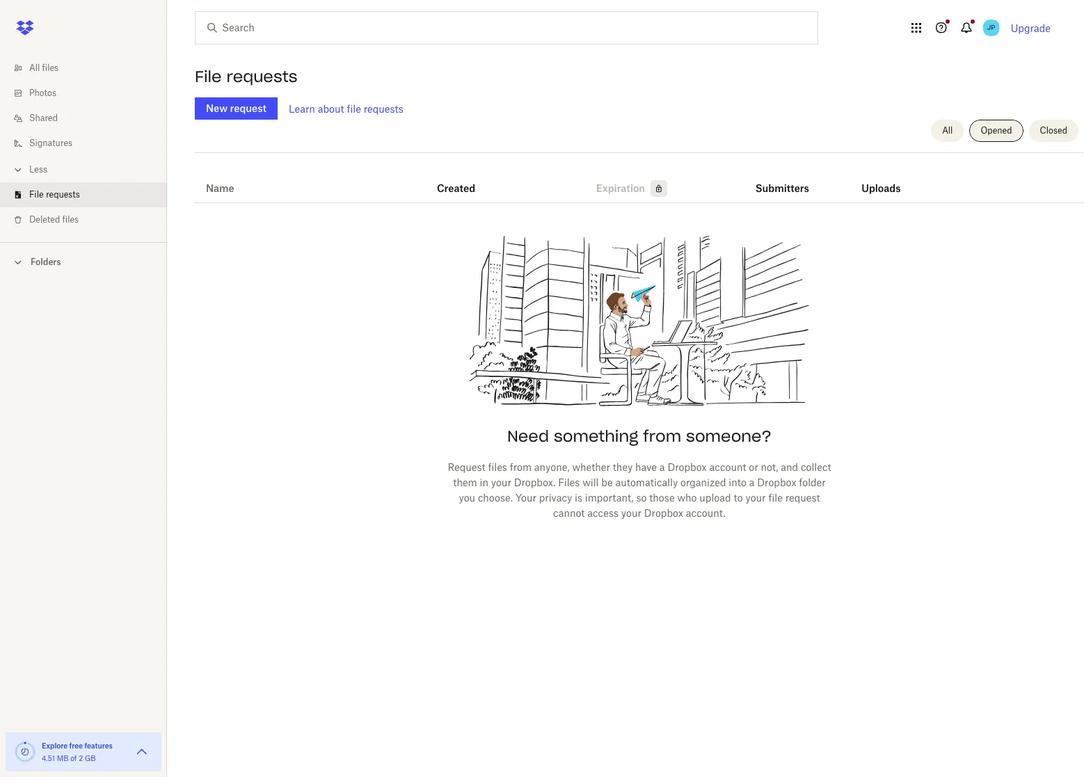 Task type: describe. For each thing, give the bounding box(es) containing it.
0 vertical spatial a
[[660, 462, 665, 474]]

learn about file requests link
[[289, 103, 404, 115]]

something
[[554, 427, 639, 446]]

less
[[29, 164, 47, 175]]

upload
[[700, 492, 732, 504]]

so
[[637, 492, 647, 504]]

photos
[[29, 88, 56, 98]]

request inside "button"
[[230, 102, 267, 114]]

jp
[[988, 23, 996, 32]]

about
[[318, 103, 344, 115]]

those
[[650, 492, 675, 504]]

created button
[[437, 180, 476, 197]]

signatures
[[29, 138, 72, 148]]

who
[[678, 492, 697, 504]]

is
[[575, 492, 583, 504]]

1 vertical spatial dropbox
[[758, 477, 797, 489]]

files for all
[[42, 63, 59, 73]]

all for all
[[943, 125, 954, 136]]

or
[[749, 462, 759, 474]]

folder
[[800, 477, 826, 489]]

1 horizontal spatial your
[[622, 508, 642, 520]]

1 horizontal spatial file
[[195, 67, 222, 86]]

organized
[[681, 477, 727, 489]]

deleted files
[[29, 214, 79, 225]]

explore
[[42, 742, 68, 751]]

closed button
[[1030, 120, 1079, 142]]

free
[[69, 742, 83, 751]]

deleted files link
[[11, 207, 167, 233]]

4.51
[[42, 755, 55, 763]]

opened
[[981, 125, 1013, 136]]

upgrade
[[1011, 22, 1051, 34]]

they
[[613, 462, 633, 474]]

1 column header from the left
[[756, 164, 812, 197]]

pro trial element
[[646, 180, 668, 197]]

Search text field
[[222, 20, 790, 36]]

need
[[507, 427, 549, 446]]

them
[[453, 477, 477, 489]]

2 column header from the left
[[862, 164, 918, 197]]

into
[[729, 477, 747, 489]]

upgrade link
[[1011, 22, 1051, 34]]

and
[[781, 462, 799, 474]]

in
[[480, 477, 489, 489]]

of
[[70, 755, 77, 763]]

you
[[459, 492, 476, 504]]

cannot
[[554, 508, 585, 520]]

mb
[[57, 755, 69, 763]]

row containing name
[[195, 158, 1085, 203]]

shared
[[29, 113, 58, 123]]

learn about file requests
[[289, 103, 404, 115]]

less image
[[11, 163, 25, 177]]

will
[[583, 477, 599, 489]]

1 vertical spatial a
[[750, 477, 755, 489]]

privacy
[[539, 492, 573, 504]]

access
[[588, 508, 619, 520]]

photos link
[[11, 81, 167, 106]]

2
[[79, 755, 83, 763]]

file requests list item
[[0, 182, 167, 207]]

request inside request files from anyone, whether they have a dropbox account or not, and collect them in your dropbox. files will be automatically organized into a dropbox folder you choose. your privacy is important, so those who upload to your file request cannot access your dropbox account.
[[786, 492, 821, 504]]

have
[[636, 462, 657, 474]]



Task type: vqa. For each thing, say whether or not it's contained in the screenshot.
Search in folder "Dropbox" text box
no



Task type: locate. For each thing, give the bounding box(es) containing it.
1 vertical spatial request
[[786, 492, 821, 504]]

opened button
[[970, 120, 1024, 142]]

files for request
[[488, 462, 508, 474]]

requests right about
[[364, 103, 404, 115]]

0 vertical spatial requests
[[227, 67, 298, 86]]

0 horizontal spatial requests
[[46, 189, 80, 200]]

row
[[195, 158, 1085, 203]]

1 horizontal spatial file
[[769, 492, 783, 504]]

0 vertical spatial files
[[42, 63, 59, 73]]

0 horizontal spatial a
[[660, 462, 665, 474]]

your down "so" at bottom right
[[622, 508, 642, 520]]

file requests link
[[11, 182, 167, 207]]

2 horizontal spatial files
[[488, 462, 508, 474]]

jp button
[[981, 17, 1003, 39]]

file up new
[[195, 67, 222, 86]]

collect
[[801, 462, 832, 474]]

all for all files
[[29, 63, 40, 73]]

name
[[206, 182, 235, 194]]

new request button
[[195, 97, 278, 120]]

folders button
[[0, 251, 167, 272]]

your right "to"
[[746, 492, 766, 504]]

all button
[[932, 120, 965, 142]]

file inside list item
[[29, 189, 44, 200]]

your
[[516, 492, 537, 504]]

files
[[559, 477, 580, 489]]

file inside request files from anyone, whether they have a dropbox account or not, and collect them in your dropbox. files will be automatically organized into a dropbox folder you choose. your privacy is important, so those who upload to your file request cannot access your dropbox account.
[[769, 492, 783, 504]]

closed
[[1041, 125, 1068, 136]]

all
[[29, 63, 40, 73], [943, 125, 954, 136]]

all inside list
[[29, 63, 40, 73]]

2 vertical spatial your
[[622, 508, 642, 520]]

1 vertical spatial requests
[[364, 103, 404, 115]]

1 vertical spatial file
[[29, 189, 44, 200]]

0 horizontal spatial request
[[230, 102, 267, 114]]

anyone,
[[535, 462, 570, 474]]

created
[[437, 182, 476, 194]]

explore free features 4.51 mb of 2 gb
[[42, 742, 113, 763]]

2 vertical spatial dropbox
[[645, 508, 684, 520]]

1 vertical spatial all
[[943, 125, 954, 136]]

2 vertical spatial files
[[488, 462, 508, 474]]

1 horizontal spatial request
[[786, 492, 821, 504]]

someone?
[[687, 427, 772, 446]]

file requests up deleted files
[[29, 189, 80, 200]]

2 horizontal spatial requests
[[364, 103, 404, 115]]

request down 'folder'
[[786, 492, 821, 504]]

file requests up new request
[[195, 67, 298, 86]]

1 vertical spatial your
[[746, 492, 766, 504]]

requests inside list item
[[46, 189, 80, 200]]

0 horizontal spatial column header
[[756, 164, 812, 197]]

deleted
[[29, 214, 60, 225]]

new
[[206, 102, 228, 114]]

1 horizontal spatial file requests
[[195, 67, 298, 86]]

files
[[42, 63, 59, 73], [62, 214, 79, 225], [488, 462, 508, 474]]

all files link
[[11, 56, 167, 81]]

automatically
[[616, 477, 678, 489]]

from for someone?
[[644, 427, 682, 446]]

1 vertical spatial file
[[769, 492, 783, 504]]

1 vertical spatial file requests
[[29, 189, 80, 200]]

from up have
[[644, 427, 682, 446]]

a right have
[[660, 462, 665, 474]]

dropbox down not,
[[758, 477, 797, 489]]

dropbox
[[668, 462, 707, 474], [758, 477, 797, 489], [645, 508, 684, 520]]

your up choose.
[[491, 477, 512, 489]]

your
[[491, 477, 512, 489], [746, 492, 766, 504], [622, 508, 642, 520]]

list
[[0, 47, 167, 242]]

0 vertical spatial file requests
[[195, 67, 298, 86]]

file down not,
[[769, 492, 783, 504]]

a right into
[[750, 477, 755, 489]]

0 vertical spatial all
[[29, 63, 40, 73]]

2 horizontal spatial your
[[746, 492, 766, 504]]

0 horizontal spatial file requests
[[29, 189, 80, 200]]

gb
[[85, 755, 96, 763]]

not,
[[761, 462, 779, 474]]

request files from anyone, whether they have a dropbox account or not, and collect them in your dropbox. files will be automatically organized into a dropbox folder you choose. your privacy is important, so those who upload to your file request cannot access your dropbox account.
[[448, 462, 832, 520]]

0 vertical spatial file
[[347, 103, 361, 115]]

1 vertical spatial from
[[510, 462, 532, 474]]

files right deleted
[[62, 214, 79, 225]]

quota usage element
[[14, 742, 36, 764]]

dropbox.
[[514, 477, 556, 489]]

0 vertical spatial your
[[491, 477, 512, 489]]

list containing all files
[[0, 47, 167, 242]]

a
[[660, 462, 665, 474], [750, 477, 755, 489]]

account
[[710, 462, 747, 474]]

0 horizontal spatial file
[[29, 189, 44, 200]]

request
[[448, 462, 486, 474]]

dropbox up organized
[[668, 462, 707, 474]]

column header
[[756, 164, 812, 197], [862, 164, 918, 197]]

1 vertical spatial files
[[62, 214, 79, 225]]

0 vertical spatial dropbox
[[668, 462, 707, 474]]

dropbox down those
[[645, 508, 684, 520]]

0 vertical spatial from
[[644, 427, 682, 446]]

be
[[602, 477, 613, 489]]

file requests inside list item
[[29, 189, 80, 200]]

files up photos
[[42, 63, 59, 73]]

file requests
[[195, 67, 298, 86], [29, 189, 80, 200]]

need something from someone?
[[507, 427, 772, 446]]

1 horizontal spatial column header
[[862, 164, 918, 197]]

learn
[[289, 103, 315, 115]]

account.
[[686, 508, 726, 520]]

requests up new request
[[227, 67, 298, 86]]

1 horizontal spatial all
[[943, 125, 954, 136]]

files inside all files link
[[42, 63, 59, 73]]

all inside button
[[943, 125, 954, 136]]

signatures link
[[11, 131, 167, 156]]

requests up deleted files
[[46, 189, 80, 200]]

shared link
[[11, 106, 167, 131]]

1 horizontal spatial requests
[[227, 67, 298, 86]]

to
[[734, 492, 743, 504]]

file
[[347, 103, 361, 115], [769, 492, 783, 504]]

folders
[[31, 257, 61, 267]]

1 horizontal spatial from
[[644, 427, 682, 446]]

file
[[195, 67, 222, 86], [29, 189, 44, 200]]

all left opened
[[943, 125, 954, 136]]

requests
[[227, 67, 298, 86], [364, 103, 404, 115], [46, 189, 80, 200]]

0 vertical spatial file
[[195, 67, 222, 86]]

file down less on the top of the page
[[29, 189, 44, 200]]

files inside deleted files link
[[62, 214, 79, 225]]

request
[[230, 102, 267, 114], [786, 492, 821, 504]]

request right new
[[230, 102, 267, 114]]

0 horizontal spatial from
[[510, 462, 532, 474]]

from inside request files from anyone, whether they have a dropbox account or not, and collect them in your dropbox. files will be automatically organized into a dropbox folder you choose. your privacy is important, so those who upload to your file request cannot access your dropbox account.
[[510, 462, 532, 474]]

0 vertical spatial request
[[230, 102, 267, 114]]

new request
[[206, 102, 267, 114]]

0 horizontal spatial all
[[29, 63, 40, 73]]

all files
[[29, 63, 59, 73]]

from for anyone,
[[510, 462, 532, 474]]

1 horizontal spatial a
[[750, 477, 755, 489]]

files inside request files from anyone, whether they have a dropbox account or not, and collect them in your dropbox. files will be automatically organized into a dropbox folder you choose. your privacy is important, so those who upload to your file request cannot access your dropbox account.
[[488, 462, 508, 474]]

1 horizontal spatial files
[[62, 214, 79, 225]]

all up photos
[[29, 63, 40, 73]]

0 horizontal spatial your
[[491, 477, 512, 489]]

from up dropbox.
[[510, 462, 532, 474]]

important,
[[585, 492, 634, 504]]

0 horizontal spatial file
[[347, 103, 361, 115]]

0 horizontal spatial files
[[42, 63, 59, 73]]

whether
[[573, 462, 611, 474]]

features
[[85, 742, 113, 751]]

dropbox image
[[11, 14, 39, 42]]

file right about
[[347, 103, 361, 115]]

files up in at the left bottom of the page
[[488, 462, 508, 474]]

files for deleted
[[62, 214, 79, 225]]

choose.
[[478, 492, 513, 504]]

2 vertical spatial requests
[[46, 189, 80, 200]]

from
[[644, 427, 682, 446], [510, 462, 532, 474]]



